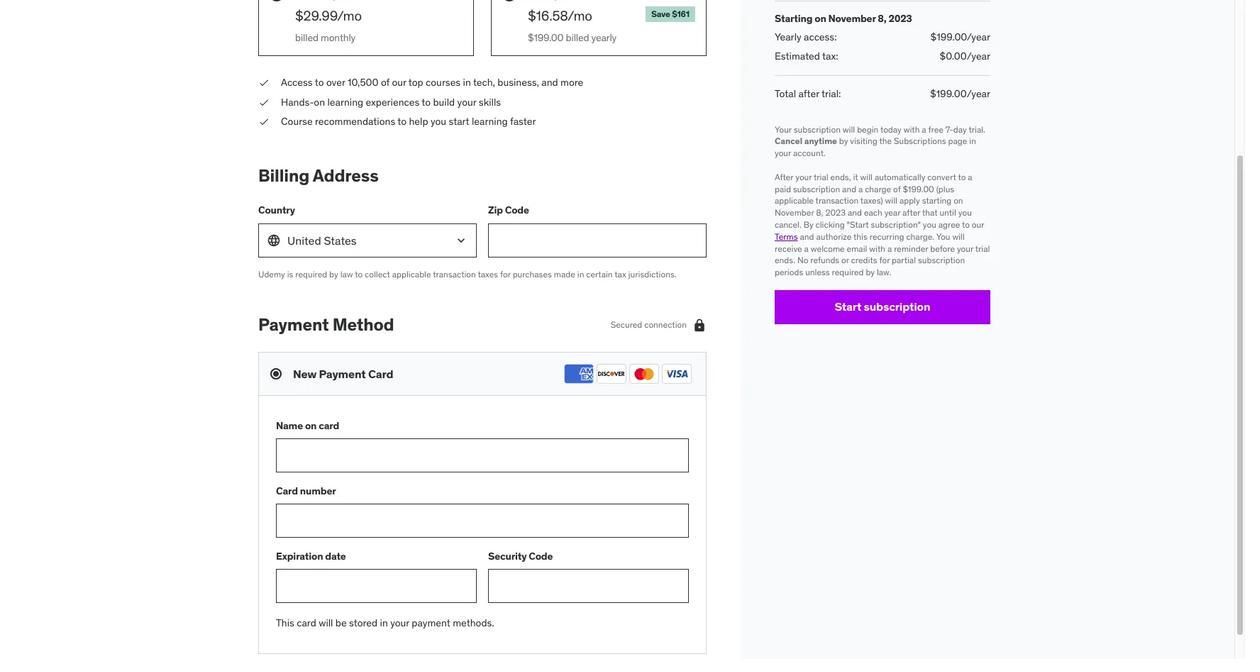 Task type: locate. For each thing, give the bounding box(es) containing it.
hands-
[[281, 96, 314, 108]]

trial:
[[822, 87, 842, 100]]

0 horizontal spatial 8,
[[817, 207, 824, 218]]

required inside and authorize this recurring charge. you will receive a welcome email with a reminder before your trial ends. no refunds or credits for partial subscription periods unless required by law.
[[832, 267, 864, 278]]

by left 'visiting'
[[840, 136, 849, 146]]

0 horizontal spatial our
[[392, 76, 407, 89]]

to right convert
[[959, 172, 966, 182]]

will up year
[[886, 195, 898, 206]]

for inside and authorize this recurring charge. you will receive a welcome email with a reminder before your trial ends. no refunds or credits for partial subscription periods unless required by law.
[[880, 255, 890, 266]]

november up cancel.
[[775, 207, 815, 218]]

payment down is
[[258, 313, 329, 335]]

trial inside after your trial ends, it will automatically convert to a paid subscription and a charge of $199.00 (plus applicable transaction taxes) will apply starting on november 8, 2023 and each year after that until you cancel. by clicking "start subscription" you agree to our terms
[[814, 172, 829, 182]]

billed for $199.00
[[566, 31, 589, 44]]

this
[[276, 617, 294, 630]]

1 vertical spatial /year
[[967, 50, 991, 63]]

2 horizontal spatial you
[[959, 207, 972, 218]]

on for november
[[815, 12, 827, 25]]

subscription up anytime
[[794, 124, 841, 135]]

0 vertical spatial for
[[880, 255, 890, 266]]

code right security
[[529, 550, 553, 563]]

2 billed from the left
[[566, 31, 589, 44]]

estimated
[[775, 50, 821, 63]]

payment inside dropdown button
[[319, 367, 366, 381]]

unless
[[806, 267, 830, 278]]

1 horizontal spatial by
[[840, 136, 849, 146]]

tech,
[[473, 76, 495, 89]]

0 horizontal spatial learning
[[328, 96, 364, 108]]

1 horizontal spatial card
[[319, 419, 339, 432]]

starting
[[923, 195, 952, 206]]

of
[[381, 76, 390, 89], [894, 184, 901, 194]]

your right after
[[796, 172, 812, 182]]

a down recurring
[[888, 243, 893, 254]]

0 vertical spatial with
[[904, 124, 920, 135]]

1 horizontal spatial learning
[[472, 115, 508, 128]]

in down trial.
[[970, 136, 977, 146]]

free
[[929, 124, 944, 135]]

2 vertical spatial /year
[[967, 87, 991, 100]]

0 vertical spatial $199.00 /year
[[931, 30, 991, 43]]

1 vertical spatial applicable
[[392, 269, 431, 280]]

1 /year from the top
[[967, 30, 991, 43]]

transaction down the ends, at the right top of page
[[816, 195, 859, 206]]

on up until
[[954, 195, 964, 206]]

periods
[[775, 267, 804, 278]]

1 horizontal spatial billed
[[566, 31, 589, 44]]

your left payment
[[391, 617, 410, 630]]

2 xsmall image from the top
[[258, 115, 270, 129]]

0 horizontal spatial of
[[381, 76, 390, 89]]

for right taxes
[[500, 269, 511, 280]]

business,
[[498, 76, 539, 89]]

1 vertical spatial you
[[959, 207, 972, 218]]

card down method
[[368, 367, 393, 381]]

1 horizontal spatial after
[[903, 207, 921, 218]]

1 vertical spatial code
[[529, 550, 553, 563]]

billed inside $29.99/mo billed monthly
[[295, 31, 319, 44]]

in
[[463, 76, 471, 89], [970, 136, 977, 146], [578, 269, 585, 280], [380, 617, 388, 630]]

required right is
[[296, 269, 327, 280]]

code
[[505, 204, 529, 217], [529, 550, 553, 563]]

skills
[[479, 96, 501, 108]]

to left build
[[422, 96, 431, 108]]

trial right before
[[976, 243, 991, 254]]

0 vertical spatial /year
[[967, 30, 991, 43]]

security
[[488, 550, 527, 563]]

1 vertical spatial trial
[[976, 243, 991, 254]]

0 horizontal spatial november
[[775, 207, 815, 218]]

0 vertical spatial november
[[829, 12, 876, 25]]

1 horizontal spatial applicable
[[775, 195, 814, 206]]

after left trial:
[[799, 87, 820, 100]]

small image
[[693, 318, 707, 332]]

for
[[880, 255, 890, 266], [500, 269, 511, 280]]

0 horizontal spatial 2023
[[826, 207, 846, 218]]

our
[[392, 76, 407, 89], [972, 219, 985, 230]]

taxes)
[[861, 195, 884, 206]]

billed down $29.99/mo
[[295, 31, 319, 44]]

receive
[[775, 243, 803, 254]]

1 horizontal spatial with
[[904, 124, 920, 135]]

3 /year from the top
[[967, 87, 991, 100]]

1 vertical spatial card
[[297, 617, 316, 630]]

a left free
[[922, 124, 927, 135]]

xsmall image left course
[[258, 115, 270, 129]]

1 horizontal spatial of
[[894, 184, 901, 194]]

your up start
[[458, 96, 477, 108]]

0 horizontal spatial card
[[276, 485, 298, 498]]

your inside by visiting the subscriptions page in your account.
[[775, 148, 792, 158]]

$199.00 /year for yearly access:
[[931, 30, 991, 43]]

required down or
[[832, 267, 864, 278]]

1 vertical spatial card
[[276, 485, 298, 498]]

estimated tax:
[[775, 50, 839, 63]]

$161
[[672, 9, 690, 19]]

0 horizontal spatial by
[[329, 269, 338, 280]]

you right until
[[959, 207, 972, 218]]

0 vertical spatial you
[[431, 115, 447, 128]]

/year for $0.00
[[967, 50, 991, 63]]

subscription
[[794, 124, 841, 135], [794, 184, 841, 194], [919, 255, 966, 266], [864, 300, 931, 314]]

certain
[[587, 269, 613, 280]]

by inside and authorize this recurring charge. you will receive a welcome email with a reminder before your trial ends. no refunds or credits for partial subscription periods unless required by law.
[[866, 267, 875, 278]]

1 horizontal spatial you
[[923, 219, 937, 230]]

1 vertical spatial transaction
[[433, 269, 476, 280]]

november up 'access:'
[[829, 12, 876, 25]]

(plus
[[937, 184, 955, 194]]

billing
[[258, 165, 310, 187]]

subscription down 'law.'
[[864, 300, 931, 314]]

learning down "over"
[[328, 96, 364, 108]]

for up 'law.'
[[880, 255, 890, 266]]

payment
[[258, 313, 329, 335], [319, 367, 366, 381]]

refunds
[[811, 255, 840, 266]]

0 vertical spatial 8,
[[878, 12, 887, 25]]

and left more
[[542, 76, 558, 89]]

or
[[842, 255, 850, 266]]

xsmall image down xsmall icon
[[258, 96, 270, 110]]

payment method
[[258, 313, 394, 335]]

1 vertical spatial payment
[[319, 367, 366, 381]]

transaction left taxes
[[433, 269, 476, 280]]

november inside after your trial ends, it will automatically convert to a paid subscription and a charge of $199.00 (plus applicable transaction taxes) will apply starting on november 8, 2023 and each year after that until you cancel. by clicking "start subscription" you agree to our terms
[[775, 207, 815, 218]]

subscription"
[[871, 219, 921, 230]]

card
[[319, 419, 339, 432], [297, 617, 316, 630]]

save
[[652, 9, 671, 19]]

applicable down paid
[[775, 195, 814, 206]]

taxes
[[478, 269, 498, 280]]

total after trial:
[[775, 87, 842, 100]]

total
[[775, 87, 797, 100]]

1 horizontal spatial november
[[829, 12, 876, 25]]

method
[[333, 313, 394, 335]]

xsmall image for course
[[258, 115, 270, 129]]

and up "start
[[848, 207, 863, 218]]

0 vertical spatial card
[[319, 419, 339, 432]]

1 vertical spatial our
[[972, 219, 985, 230]]

our inside after your trial ends, it will automatically convert to a paid subscription and a charge of $199.00 (plus applicable transaction taxes) will apply starting on november 8, 2023 and each year after that until you cancel. by clicking "start subscription" you agree to our terms
[[972, 219, 985, 230]]

0 horizontal spatial applicable
[[392, 269, 431, 280]]

1 horizontal spatial for
[[880, 255, 890, 266]]

subscription down before
[[919, 255, 966, 266]]

on
[[815, 12, 827, 25], [314, 96, 325, 108], [954, 195, 964, 206], [305, 419, 317, 432]]

of inside after your trial ends, it will automatically convert to a paid subscription and a charge of $199.00 (plus applicable transaction taxes) will apply starting on november 8, 2023 and each year after that until you cancel. by clicking "start subscription" you agree to our terms
[[894, 184, 901, 194]]

by left law
[[329, 269, 338, 280]]

0 horizontal spatial trial
[[814, 172, 829, 182]]

on for learning
[[314, 96, 325, 108]]

and down by
[[800, 231, 815, 242]]

$199.00 billed yearly
[[528, 31, 617, 44]]

0 vertical spatial xsmall image
[[258, 96, 270, 110]]

on for card
[[305, 419, 317, 432]]

name
[[276, 419, 303, 432]]

0 vertical spatial applicable
[[775, 195, 814, 206]]

save $161
[[652, 9, 690, 19]]

to left help
[[398, 115, 407, 128]]

1 horizontal spatial our
[[972, 219, 985, 230]]

xsmall image
[[258, 76, 270, 90]]

our left top
[[392, 76, 407, 89]]

1 xsmall image from the top
[[258, 96, 270, 110]]

to right law
[[355, 269, 363, 280]]

0 vertical spatial trial
[[814, 172, 829, 182]]

1 billed from the left
[[295, 31, 319, 44]]

will down agree
[[953, 231, 965, 242]]

after your trial ends, it will automatically convert to a paid subscription and a charge of $199.00 (plus applicable transaction taxes) will apply starting on november 8, 2023 and each year after that until you cancel. by clicking "start subscription" you agree to our terms
[[775, 172, 985, 242]]

1 vertical spatial november
[[775, 207, 815, 218]]

on right name
[[305, 419, 317, 432]]

to
[[315, 76, 324, 89], [422, 96, 431, 108], [398, 115, 407, 128], [959, 172, 966, 182], [963, 219, 970, 230], [355, 269, 363, 280]]

trial left the ends, at the right top of page
[[814, 172, 829, 182]]

november
[[829, 12, 876, 25], [775, 207, 815, 218]]

day
[[954, 124, 967, 135]]

that
[[923, 207, 938, 218]]

yearly
[[775, 30, 802, 43]]

1 horizontal spatial required
[[832, 267, 864, 278]]

law.
[[877, 267, 892, 278]]

your right before
[[958, 243, 974, 254]]

of up hands-on learning experiences to build your skills
[[381, 76, 390, 89]]

2 /year from the top
[[967, 50, 991, 63]]

applicable right collect
[[392, 269, 431, 280]]

after down apply
[[903, 207, 921, 218]]

subscriptions
[[894, 136, 947, 146]]

0 vertical spatial card
[[368, 367, 393, 381]]

/year
[[967, 30, 991, 43], [967, 50, 991, 63], [967, 87, 991, 100]]

after
[[775, 172, 794, 182]]

tax
[[615, 269, 627, 280]]

new
[[293, 367, 317, 381]]

1 horizontal spatial 2023
[[889, 12, 913, 25]]

2 horizontal spatial by
[[866, 267, 875, 278]]

with up subscriptions
[[904, 124, 920, 135]]

card
[[368, 367, 393, 381], [276, 485, 298, 498]]

$199.00 /year up day on the top of the page
[[931, 87, 991, 100]]

this
[[854, 231, 868, 242]]

Zip Code text field
[[488, 223, 707, 258]]

starting on november 8, 2023
[[775, 12, 913, 25]]

you down that in the right top of the page
[[923, 219, 937, 230]]

to left "over"
[[315, 76, 324, 89]]

payment right new
[[319, 367, 366, 381]]

0 horizontal spatial transaction
[[433, 269, 476, 280]]

of down automatically at the top of the page
[[894, 184, 901, 194]]

and inside and authorize this recurring charge. you will receive a welcome email with a reminder before your trial ends. no refunds or credits for partial subscription periods unless required by law.
[[800, 231, 815, 242]]

$16.58/mo
[[528, 7, 593, 24]]

card right name
[[319, 419, 339, 432]]

in inside by visiting the subscriptions page in your account.
[[970, 136, 977, 146]]

transaction
[[816, 195, 859, 206], [433, 269, 476, 280]]

you
[[431, 115, 447, 128], [959, 207, 972, 218], [923, 219, 937, 230]]

security code
[[488, 550, 553, 563]]

by down credits
[[866, 267, 875, 278]]

0 vertical spatial learning
[[328, 96, 364, 108]]

$199.00 up apply
[[903, 184, 935, 194]]

your down cancel
[[775, 148, 792, 158]]

1 vertical spatial 8,
[[817, 207, 824, 218]]

on up 'access:'
[[815, 12, 827, 25]]

reminder
[[895, 243, 929, 254]]

1 vertical spatial after
[[903, 207, 921, 218]]

0 horizontal spatial with
[[870, 243, 886, 254]]

xsmall image for hands-
[[258, 96, 270, 110]]

learning down skills
[[472, 115, 508, 128]]

terms
[[775, 231, 798, 242]]

billed left yearly
[[566, 31, 589, 44]]

1 vertical spatial xsmall image
[[258, 115, 270, 129]]

0 vertical spatial of
[[381, 76, 390, 89]]

ends,
[[831, 172, 852, 182]]

trial.
[[969, 124, 986, 135]]

our right agree
[[972, 219, 985, 230]]

xsmall image
[[258, 96, 270, 110], [258, 115, 270, 129]]

1 vertical spatial with
[[870, 243, 886, 254]]

will left be
[[319, 617, 333, 630]]

subscription down the ends, at the right top of page
[[794, 184, 841, 194]]

will left begin
[[843, 124, 856, 135]]

card left 'number'
[[276, 485, 298, 498]]

1 vertical spatial for
[[500, 269, 511, 280]]

Name on card text field
[[276, 439, 689, 473]]

code right zip
[[505, 204, 529, 217]]

on up recommendations
[[314, 96, 325, 108]]

0 vertical spatial transaction
[[816, 195, 859, 206]]

1 horizontal spatial transaction
[[816, 195, 859, 206]]

1 vertical spatial learning
[[472, 115, 508, 128]]

7-
[[946, 124, 954, 135]]

with down recurring
[[870, 243, 886, 254]]

until
[[940, 207, 957, 218]]

$199.00 /year up the $0.00 /year
[[931, 30, 991, 43]]

0 horizontal spatial card
[[297, 617, 316, 630]]

1 horizontal spatial card
[[368, 367, 393, 381]]

1 vertical spatial 2023
[[826, 207, 846, 218]]

1 vertical spatial $199.00 /year
[[931, 87, 991, 100]]

$199.00
[[931, 30, 967, 43], [528, 31, 564, 44], [931, 87, 967, 100], [903, 184, 935, 194]]

1 vertical spatial of
[[894, 184, 901, 194]]

0 horizontal spatial you
[[431, 115, 447, 128]]

card right the this
[[297, 617, 316, 630]]

by
[[804, 219, 814, 230]]

$199.00 up 7-
[[931, 87, 967, 100]]

you right help
[[431, 115, 447, 128]]

visa image
[[662, 364, 692, 384]]

start
[[449, 115, 470, 128]]

required
[[832, 267, 864, 278], [296, 269, 327, 280]]

0 vertical spatial code
[[505, 204, 529, 217]]

$29.99/mo billed monthly
[[295, 7, 362, 44]]

$199.00 up $0.00
[[931, 30, 967, 43]]

collect
[[365, 269, 390, 280]]

yearly access:
[[775, 30, 837, 43]]

card inside new payment card dropdown button
[[368, 367, 393, 381]]

with
[[904, 124, 920, 135], [870, 243, 886, 254]]

0 horizontal spatial after
[[799, 87, 820, 100]]

0 horizontal spatial billed
[[295, 31, 319, 44]]

8,
[[878, 12, 887, 25], [817, 207, 824, 218]]

1 horizontal spatial trial
[[976, 243, 991, 254]]

by
[[840, 136, 849, 146], [866, 267, 875, 278], [329, 269, 338, 280]]



Task type: vqa. For each thing, say whether or not it's contained in the screenshot.
Name on card
yes



Task type: describe. For each thing, give the bounding box(es) containing it.
experiences
[[366, 96, 420, 108]]

with inside and authorize this recurring charge. you will receive a welcome email with a reminder before your trial ends. no refunds or credits for partial subscription periods unless required by law.
[[870, 243, 886, 254]]

course recommendations to help you start learning faster
[[281, 115, 536, 128]]

0 vertical spatial 2023
[[889, 12, 913, 25]]

to right agree
[[963, 219, 970, 230]]

before
[[931, 243, 956, 254]]

anytime
[[805, 136, 838, 146]]

payment
[[412, 617, 451, 630]]

is
[[287, 269, 293, 280]]

paid
[[775, 184, 792, 194]]

applicable inside after your trial ends, it will automatically convert to a paid subscription and a charge of $199.00 (plus applicable transaction taxes) will apply starting on november 8, 2023 and each year after that until you cancel. by clicking "start subscription" you agree to our terms
[[775, 195, 814, 206]]

subscription inside your subscription will begin today with a free 7-day trial. cancel anytime
[[794, 124, 841, 135]]

law
[[340, 269, 353, 280]]

your for this card will be stored in your payment methods.
[[391, 617, 410, 630]]

will inside your subscription will begin today with a free 7-day trial. cancel anytime
[[843, 124, 856, 135]]

hands-on learning experiences to build your skills
[[281, 96, 501, 108]]

you
[[937, 231, 951, 242]]

start subscription
[[835, 300, 931, 314]]

billed for $29.99/mo
[[295, 31, 319, 44]]

$199.00 /year for total after trial:
[[931, 87, 991, 100]]

cancel.
[[775, 219, 802, 230]]

billing address
[[258, 165, 379, 187]]

expiration
[[276, 550, 323, 563]]

after inside after your trial ends, it will automatically convert to a paid subscription and a charge of $199.00 (plus applicable transaction taxes) will apply starting on november 8, 2023 and each year after that until you cancel. by clicking "start subscription" you agree to our terms
[[903, 207, 921, 218]]

automatically
[[875, 172, 926, 182]]

connection
[[645, 319, 687, 330]]

recurring
[[870, 231, 905, 242]]

start subscription button
[[775, 290, 991, 324]]

zip code
[[488, 204, 529, 217]]

email
[[847, 243, 868, 254]]

help
[[409, 115, 428, 128]]

build
[[433, 96, 455, 108]]

2 vertical spatial you
[[923, 219, 937, 230]]

$0.00 /year
[[940, 50, 991, 63]]

ends.
[[775, 255, 796, 266]]

in left tech, at the top of the page
[[463, 76, 471, 89]]

with inside your subscription will begin today with a free 7-day trial. cancel anytime
[[904, 124, 920, 135]]

new payment card button
[[270, 364, 695, 384]]

subscription inside and authorize this recurring charge. you will receive a welcome email with a reminder before your trial ends. no refunds or credits for partial subscription periods unless required by law.
[[919, 255, 966, 266]]

amex image
[[564, 364, 594, 384]]

yearly
[[592, 31, 617, 44]]

transaction inside after your trial ends, it will automatically convert to a paid subscription and a charge of $199.00 (plus applicable transaction taxes) will apply starting on november 8, 2023 and each year after that until you cancel. by clicking "start subscription" you agree to our terms
[[816, 195, 859, 206]]

courses
[[426, 76, 461, 89]]

faster
[[510, 115, 536, 128]]

a up no
[[805, 243, 809, 254]]

agree
[[939, 219, 961, 230]]

1 horizontal spatial 8,
[[878, 12, 887, 25]]

monthly
[[321, 31, 356, 44]]

the
[[880, 136, 892, 146]]

a up taxes)
[[859, 184, 863, 194]]

this card will be stored in your payment methods.
[[276, 617, 495, 630]]

page
[[949, 136, 968, 146]]

a inside your subscription will begin today with a free 7-day trial. cancel anytime
[[922, 124, 927, 135]]

each
[[865, 207, 883, 218]]

subscription inside button
[[864, 300, 931, 314]]

in right made
[[578, 269, 585, 280]]

and authorize this recurring charge. you will receive a welcome email with a reminder before your trial ends. no refunds or credits for partial subscription periods unless required by law.
[[775, 231, 991, 278]]

and down it
[[843, 184, 857, 194]]

0 vertical spatial after
[[799, 87, 820, 100]]

clicking
[[816, 219, 845, 230]]

methods.
[[453, 617, 495, 630]]

expiration date
[[276, 550, 346, 563]]

date
[[325, 550, 346, 563]]

start
[[835, 300, 862, 314]]

udemy
[[258, 269, 285, 280]]

$199.00 down $16.58/mo
[[528, 31, 564, 44]]

0 vertical spatial our
[[392, 76, 407, 89]]

$29.99/mo
[[295, 7, 362, 24]]

your for by visiting the subscriptions page in your account.
[[775, 148, 792, 158]]

udemy is required by law to collect applicable transaction taxes for purchases made in certain tax jurisdictions.
[[258, 269, 677, 280]]

8, inside after your trial ends, it will automatically convert to a paid subscription and a charge of $199.00 (plus applicable transaction taxes) will apply starting on november 8, 2023 and each year after that until you cancel. by clicking "start subscription" you agree to our terms
[[817, 207, 824, 218]]

charge.
[[907, 231, 935, 242]]

be
[[336, 617, 347, 630]]

your inside after your trial ends, it will automatically convert to a paid subscription and a charge of $199.00 (plus applicable transaction taxes) will apply starting on november 8, 2023 and each year after that until you cancel. by clicking "start subscription" you agree to our terms
[[796, 172, 812, 182]]

card number
[[276, 485, 336, 498]]

country
[[258, 204, 295, 217]]

/year for $199.00
[[967, 87, 991, 100]]

secured
[[611, 319, 643, 330]]

subscription inside after your trial ends, it will automatically convert to a paid subscription and a charge of $199.00 (plus applicable transaction taxes) will apply starting on november 8, 2023 and each year after that until you cancel. by clicking "start subscription" you agree to our terms
[[794, 184, 841, 194]]

welcome
[[811, 243, 845, 254]]

0 horizontal spatial for
[[500, 269, 511, 280]]

your inside and authorize this recurring charge. you will receive a welcome email with a reminder before your trial ends. no refunds or credits for partial subscription periods unless required by law.
[[958, 243, 974, 254]]

purchases
[[513, 269, 552, 280]]

top
[[409, 76, 424, 89]]

code for security code
[[529, 550, 553, 563]]

visiting
[[851, 136, 878, 146]]

mastercard image
[[630, 364, 659, 384]]

cancel
[[775, 136, 803, 146]]

will right it
[[861, 172, 873, 182]]

by inside by visiting the subscriptions page in your account.
[[840, 136, 849, 146]]

discover image
[[597, 364, 627, 384]]

account.
[[794, 148, 826, 158]]

jurisdictions.
[[629, 269, 677, 280]]

your subscription will begin today with a free 7-day trial. cancel anytime
[[775, 124, 986, 146]]

0 vertical spatial payment
[[258, 313, 329, 335]]

recommendations
[[315, 115, 396, 128]]

charge
[[865, 184, 892, 194]]

more
[[561, 76, 584, 89]]

your for hands-on learning experiences to build your skills
[[458, 96, 477, 108]]

0 horizontal spatial required
[[296, 269, 327, 280]]

on inside after your trial ends, it will automatically convert to a paid subscription and a charge of $199.00 (plus applicable transaction taxes) will apply starting on november 8, 2023 and each year after that until you cancel. by clicking "start subscription" you agree to our terms
[[954, 195, 964, 206]]

access:
[[804, 30, 837, 43]]

$199.00 inside after your trial ends, it will automatically convert to a paid subscription and a charge of $199.00 (plus applicable transaction taxes) will apply starting on november 8, 2023 and each year after that until you cancel. by clicking "start subscription" you agree to our terms
[[903, 184, 935, 194]]

credits
[[852, 255, 878, 266]]

will inside and authorize this recurring charge. you will receive a welcome email with a reminder before your trial ends. no refunds or credits for partial subscription periods unless required by law.
[[953, 231, 965, 242]]

zip
[[488, 204, 503, 217]]

begin
[[858, 124, 879, 135]]

no
[[798, 255, 809, 266]]

trial inside and authorize this recurring charge. you will receive a welcome email with a reminder before your trial ends. no refunds or credits for partial subscription periods unless required by law.
[[976, 243, 991, 254]]

2023 inside after your trial ends, it will automatically convert to a paid subscription and a charge of $199.00 (plus applicable transaction taxes) will apply starting on november 8, 2023 and each year after that until you cancel. by clicking "start subscription" you agree to our terms
[[826, 207, 846, 218]]

stored
[[349, 617, 378, 630]]

it
[[854, 172, 859, 182]]

a right convert
[[968, 172, 973, 182]]

in right stored
[[380, 617, 388, 630]]

10,500
[[348, 76, 379, 89]]

number
[[300, 485, 336, 498]]

code for zip code
[[505, 204, 529, 217]]

address
[[313, 165, 379, 187]]



